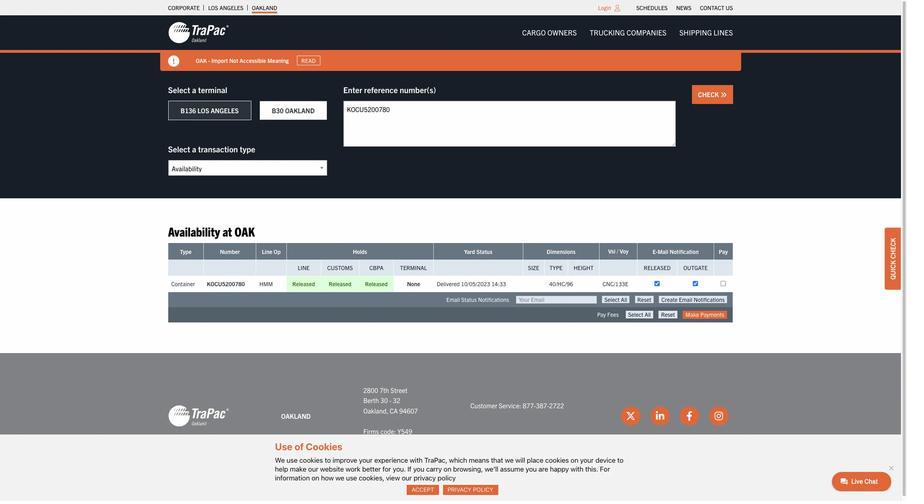 Task type: vqa. For each thing, say whether or not it's contained in the screenshot.
Email Status Notifications on the bottom of the page
yes



Task type: describe. For each thing, give the bounding box(es) containing it.
view
[[386, 475, 400, 483]]

legal
[[500, 489, 516, 496]]

you.
[[393, 466, 406, 474]]

which
[[449, 457, 467, 465]]

yard status
[[464, 248, 493, 256]]

safety
[[444, 489, 464, 496]]

corporate
[[168, 4, 200, 11]]

place
[[527, 457, 544, 465]]

port
[[363, 438, 375, 446]]

1 your from the left
[[359, 457, 373, 465]]

status for yard
[[477, 248, 493, 256]]

that
[[491, 457, 503, 465]]

banner containing cargo owners
[[0, 15, 907, 71]]

shipping lines link
[[673, 25, 740, 41]]

experience
[[374, 457, 408, 465]]

footer containing 2800 7th street
[[0, 353, 901, 502]]

2 you from the left
[[526, 466, 537, 474]]

number(s)
[[400, 85, 436, 95]]

enter
[[343, 85, 362, 95]]

387-
[[536, 402, 549, 410]]

terminal
[[198, 85, 227, 95]]

will
[[516, 457, 525, 465]]

help
[[275, 466, 288, 474]]

happy
[[550, 466, 569, 474]]

pay fees
[[597, 311, 619, 319]]

work
[[346, 466, 361, 474]]

2 vertical spatial on
[[312, 475, 319, 483]]

schedules link
[[637, 2, 668, 13]]

fees
[[607, 311, 619, 319]]

for
[[383, 466, 391, 474]]

street
[[391, 387, 408, 395]]

check inside quick check 'link'
[[889, 238, 897, 259]]

pay for pay
[[719, 248, 728, 256]]

cargo owners
[[522, 28, 577, 37]]

|
[[497, 489, 499, 496]]

select for select a terminal
[[168, 85, 190, 95]]

0 horizontal spatial privacy
[[448, 487, 472, 494]]

how
[[321, 475, 334, 483]]

status for email
[[461, 296, 477, 304]]

reserved.
[[347, 489, 375, 496]]

all rights reserved. trapac llc © 2023
[[315, 489, 428, 496]]

released right hmm
[[292, 281, 315, 288]]

reference
[[364, 85, 398, 95]]

accept link
[[407, 486, 439, 496]]

line op
[[262, 248, 281, 256]]

14:33
[[492, 281, 506, 288]]

0 horizontal spatial we
[[336, 475, 344, 483]]

hmm
[[259, 281, 273, 288]]

delivered 10/05/2023 14:33
[[437, 281, 506, 288]]

container
[[171, 281, 195, 288]]

lines
[[714, 28, 733, 37]]

los angeles link
[[208, 2, 244, 13]]

shipping lines
[[680, 28, 733, 37]]

privacy inside "footer"
[[542, 489, 564, 496]]

vsl / voy
[[608, 248, 629, 255]]

make payments
[[686, 311, 725, 319]]

1 cookies from the left
[[299, 457, 323, 465]]

notifications
[[478, 296, 509, 304]]

customs
[[327, 265, 353, 272]]

cookies
[[306, 442, 343, 453]]

privacy policy link
[[443, 486, 498, 496]]

cargo owners link
[[516, 25, 584, 41]]

0 horizontal spatial with
[[410, 457, 423, 465]]

2800 7th street berth 30 - 32 oakland, ca 94607
[[363, 387, 418, 415]]

service:
[[499, 402, 521, 410]]

1 vertical spatial code:
[[377, 438, 392, 446]]

2 cookies from the left
[[545, 457, 569, 465]]

/
[[617, 248, 619, 255]]

all
[[315, 489, 325, 496]]

we'll
[[485, 466, 499, 474]]

b136 los angeles
[[181, 107, 239, 115]]

Enter reference number(s) text field
[[343, 101, 676, 147]]

assume
[[500, 466, 524, 474]]

select for select a transaction type
[[168, 144, 190, 154]]

- inside 2800 7th street berth 30 - 32 oakland, ca 94607
[[389, 397, 392, 405]]

pay for pay fees
[[597, 311, 606, 319]]

make payments link
[[683, 311, 727, 319]]

y549
[[398, 428, 412, 436]]

released down cbpa
[[365, 281, 388, 288]]

0 vertical spatial los
[[208, 4, 218, 11]]

trucking companies link
[[584, 25, 673, 41]]

meaning
[[267, 57, 289, 64]]

30
[[381, 397, 388, 405]]

oakland image for "footer" containing 2800 7th street
[[168, 405, 229, 428]]

number
[[220, 248, 240, 256]]

op
[[274, 248, 281, 256]]

select a transaction type
[[168, 144, 255, 154]]

of
[[295, 442, 304, 453]]

0 vertical spatial oak
[[196, 57, 207, 64]]

0 vertical spatial code:
[[381, 428, 396, 436]]

terms
[[518, 489, 536, 496]]

safety & security | legal terms & privacy
[[444, 489, 564, 496]]

make
[[290, 466, 307, 474]]

trapac,
[[425, 457, 447, 465]]

improve
[[333, 457, 357, 465]]

ca
[[390, 407, 398, 415]]

2 horizontal spatial on
[[571, 457, 579, 465]]

0 vertical spatial angeles
[[220, 4, 244, 11]]

10/05/2023
[[461, 281, 490, 288]]

trucking
[[590, 28, 625, 37]]

news
[[676, 4, 692, 11]]

are
[[539, 466, 548, 474]]

0 vertical spatial type
[[180, 248, 192, 256]]



Task type: locate. For each thing, give the bounding box(es) containing it.
check
[[698, 90, 721, 98], [889, 238, 897, 259]]

you right "if"
[[413, 466, 425, 474]]

1 & from the left
[[465, 489, 469, 496]]

1 horizontal spatial your
[[580, 457, 594, 465]]

0 vertical spatial status
[[477, 248, 493, 256]]

angeles left oakland link at the top of page
[[220, 4, 244, 11]]

select
[[168, 85, 190, 95], [168, 144, 190, 154]]

1 vertical spatial check
[[889, 238, 897, 259]]

login link
[[598, 4, 612, 11]]

0 vertical spatial oakland image
[[168, 21, 229, 44]]

cbpa
[[370, 265, 384, 272]]

0 horizontal spatial pay
[[597, 311, 606, 319]]

0 vertical spatial use
[[287, 457, 298, 465]]

owners
[[548, 28, 577, 37]]

browsing,
[[453, 466, 483, 474]]

1 horizontal spatial oak
[[235, 224, 255, 239]]

oakland image inside "footer"
[[168, 405, 229, 428]]

privacy down policy
[[448, 487, 472, 494]]

news link
[[676, 2, 692, 13]]

0 vertical spatial -
[[208, 57, 210, 64]]

0 horizontal spatial you
[[413, 466, 425, 474]]

2 vertical spatial oakland
[[281, 412, 311, 420]]

we down website
[[336, 475, 344, 483]]

dimensions
[[547, 248, 576, 256]]

1 select from the top
[[168, 85, 190, 95]]

1 vertical spatial we
[[336, 475, 344, 483]]

a for transaction
[[192, 144, 196, 154]]

information
[[275, 475, 310, 483]]

1 horizontal spatial we
[[505, 457, 514, 465]]

0 vertical spatial on
[[571, 457, 579, 465]]

0 horizontal spatial cookies
[[299, 457, 323, 465]]

oakland right los angeles link at the left of page
[[252, 4, 277, 11]]

footer
[[0, 353, 901, 502]]

1 horizontal spatial with
[[571, 466, 584, 474]]

0 vertical spatial with
[[410, 457, 423, 465]]

security
[[470, 489, 496, 496]]

code: up 2811 on the left bottom of the page
[[381, 428, 396, 436]]

e-mail notification
[[653, 248, 699, 256]]

1 vertical spatial oakland
[[285, 107, 315, 115]]

availability at oak
[[168, 224, 255, 239]]

released down 'customs'
[[329, 281, 352, 288]]

our down "if"
[[402, 475, 412, 483]]

height
[[574, 265, 594, 272]]

0 horizontal spatial to
[[325, 457, 331, 465]]

line for line op
[[262, 248, 272, 256]]

import
[[211, 57, 228, 64]]

pay left fees
[[597, 311, 606, 319]]

at
[[223, 224, 232, 239]]

angeles down terminal
[[211, 107, 239, 115]]

0 vertical spatial menu bar
[[632, 2, 737, 13]]

outgate
[[684, 265, 708, 272]]

& right safety
[[465, 489, 469, 496]]

holds
[[353, 248, 367, 256]]

status right yard
[[477, 248, 493, 256]]

1 vertical spatial a
[[192, 144, 196, 154]]

you down place
[[526, 466, 537, 474]]

los right corporate link
[[208, 4, 218, 11]]

schedules
[[637, 4, 668, 11]]

oakland image
[[168, 21, 229, 44], [168, 405, 229, 428]]

use
[[287, 457, 298, 465], [346, 475, 357, 483]]

cookies,
[[359, 475, 384, 483]]

2 to from the left
[[618, 457, 624, 465]]

a left transaction
[[192, 144, 196, 154]]

customer service: 877-387-2722
[[471, 402, 564, 410]]

menu bar containing cargo owners
[[516, 25, 740, 41]]

angeles
[[220, 4, 244, 11], [211, 107, 239, 115]]

contact
[[700, 4, 725, 11]]

on left how
[[312, 475, 319, 483]]

kocu5200780
[[207, 281, 245, 288]]

2 oakland image from the top
[[168, 405, 229, 428]]

policy
[[438, 475, 456, 483]]

not
[[229, 57, 238, 64]]

0 vertical spatial a
[[192, 85, 196, 95]]

1 to from the left
[[325, 457, 331, 465]]

customer
[[471, 402, 498, 410]]

enter reference number(s)
[[343, 85, 436, 95]]

1 horizontal spatial check
[[889, 238, 897, 259]]

7th
[[380, 387, 389, 395]]

None checkbox
[[693, 282, 698, 287], [721, 282, 726, 287], [693, 282, 698, 287], [721, 282, 726, 287]]

1 vertical spatial los
[[198, 107, 209, 115]]

your up this. at bottom right
[[580, 457, 594, 465]]

use down work
[[346, 475, 357, 483]]

type
[[240, 144, 255, 154]]

1 vertical spatial our
[[402, 475, 412, 483]]

to right device
[[618, 457, 624, 465]]

1 a from the top
[[192, 85, 196, 95]]

type down availability
[[180, 248, 192, 256]]

released down "e-"
[[644, 265, 671, 272]]

2 your from the left
[[580, 457, 594, 465]]

- right "30"
[[389, 397, 392, 405]]

email status notifications
[[447, 296, 509, 304]]

los
[[208, 4, 218, 11], [198, 107, 209, 115]]

oak
[[196, 57, 207, 64], [235, 224, 255, 239]]

if
[[408, 466, 412, 474]]

1 horizontal spatial use
[[346, 475, 357, 483]]

means
[[469, 457, 489, 465]]

1 horizontal spatial our
[[402, 475, 412, 483]]

code:
[[381, 428, 396, 436], [377, 438, 392, 446]]

0 horizontal spatial your
[[359, 457, 373, 465]]

1 horizontal spatial &
[[537, 489, 541, 496]]

llc
[[399, 489, 408, 496]]

trucking companies
[[590, 28, 667, 37]]

0 vertical spatial line
[[262, 248, 272, 256]]

1 vertical spatial pay
[[597, 311, 606, 319]]

privacy down the happy
[[542, 489, 564, 496]]

terminal
[[400, 265, 427, 272]]

0 vertical spatial we
[[505, 457, 514, 465]]

on
[[571, 457, 579, 465], [444, 466, 452, 474], [312, 475, 319, 483]]

1 vertical spatial line
[[298, 265, 310, 272]]

0 horizontal spatial our
[[308, 466, 318, 474]]

1 vertical spatial oak
[[235, 224, 255, 239]]

1 vertical spatial select
[[168, 144, 190, 154]]

e-
[[653, 248, 658, 256]]

with
[[410, 457, 423, 465], [571, 466, 584, 474]]

0 horizontal spatial oak
[[196, 57, 207, 64]]

on up policy
[[444, 466, 452, 474]]

0 vertical spatial pay
[[719, 248, 728, 256]]

solid image
[[168, 56, 179, 67]]

menu bar down light icon
[[516, 25, 740, 41]]

1 horizontal spatial privacy
[[542, 489, 564, 496]]

your up better
[[359, 457, 373, 465]]

payments
[[701, 311, 725, 319]]

better
[[362, 466, 381, 474]]

- left import
[[208, 57, 210, 64]]

privacy
[[414, 475, 436, 483]]

select up b136
[[168, 85, 190, 95]]

quick check
[[889, 238, 897, 280]]

1 horizontal spatial type
[[550, 265, 563, 272]]

no image
[[887, 465, 895, 473]]

menu bar up shipping
[[632, 2, 737, 13]]

32
[[393, 397, 401, 405]]

we up assume
[[505, 457, 514, 465]]

policy
[[473, 487, 494, 494]]

oakland
[[252, 4, 277, 11], [285, 107, 315, 115], [281, 412, 311, 420]]

None button
[[602, 296, 630, 304], [635, 296, 654, 304], [659, 296, 727, 304], [626, 311, 654, 319], [659, 311, 678, 319], [602, 296, 630, 304], [635, 296, 654, 304], [659, 296, 727, 304], [626, 311, 654, 319], [659, 311, 678, 319]]

to up website
[[325, 457, 331, 465]]

1 vertical spatial status
[[461, 296, 477, 304]]

pay right notification
[[719, 248, 728, 256]]

cookies up make
[[299, 457, 323, 465]]

a for terminal
[[192, 85, 196, 95]]

b136
[[181, 107, 196, 115]]

0 horizontal spatial check
[[698, 90, 721, 98]]

berth
[[363, 397, 379, 405]]

los right b136
[[198, 107, 209, 115]]

2023
[[415, 489, 428, 496]]

size
[[528, 265, 539, 272]]

oak right at at the top of the page
[[235, 224, 255, 239]]

we
[[505, 457, 514, 465], [336, 475, 344, 483]]

Your Email email field
[[516, 296, 597, 304]]

legal terms & privacy link
[[500, 489, 564, 496]]

privacy
[[448, 487, 472, 494], [542, 489, 564, 496]]

menu bar containing schedules
[[632, 2, 737, 13]]

0 horizontal spatial -
[[208, 57, 210, 64]]

1 horizontal spatial line
[[298, 265, 310, 272]]

1 horizontal spatial to
[[618, 457, 624, 465]]

oakland image for banner on the top of the page containing cargo owners
[[168, 21, 229, 44]]

1 you from the left
[[413, 466, 425, 474]]

2800
[[363, 387, 378, 395]]

a left terminal
[[192, 85, 196, 95]]

oakland,
[[363, 407, 388, 415]]

line for line
[[298, 265, 310, 272]]

code: right port
[[377, 438, 392, 446]]

oakland image inside banner
[[168, 21, 229, 44]]

availability
[[168, 224, 220, 239]]

-
[[208, 57, 210, 64], [389, 397, 392, 405]]

0 horizontal spatial &
[[465, 489, 469, 496]]

firms code:  y549 port code:  2811
[[363, 428, 412, 446]]

rights
[[326, 489, 345, 496]]

light image
[[615, 5, 620, 11]]

1 horizontal spatial cookies
[[545, 457, 569, 465]]

solid image
[[721, 92, 727, 98]]

line left 'customs'
[[298, 265, 310, 272]]

use
[[275, 442, 293, 453]]

select left transaction
[[168, 144, 190, 154]]

check inside check button
[[698, 90, 721, 98]]

0 horizontal spatial use
[[287, 457, 298, 465]]

with left this. at bottom right
[[571, 466, 584, 474]]

1 vertical spatial oakland image
[[168, 405, 229, 428]]

oakland right b30 on the top
[[285, 107, 315, 115]]

0 vertical spatial our
[[308, 466, 318, 474]]

shipping
[[680, 28, 712, 37]]

yard
[[464, 248, 475, 256]]

1 vertical spatial use
[[346, 475, 357, 483]]

1 vertical spatial angeles
[[211, 107, 239, 115]]

1 oakland image from the top
[[168, 21, 229, 44]]

status right email on the bottom
[[461, 296, 477, 304]]

mail
[[658, 248, 669, 256]]

1 horizontal spatial pay
[[719, 248, 728, 256]]

0 horizontal spatial type
[[180, 248, 192, 256]]

use of cookies we use cookies to improve your experience with trapac, which means that we will place cookies on your device to help make our website work better for you. if you carry on browsing, we'll assume you are happy with this. for information on how we use cookies, view our privacy policy
[[275, 442, 624, 483]]

cargo
[[522, 28, 546, 37]]

1 vertical spatial -
[[389, 397, 392, 405]]

1 vertical spatial on
[[444, 466, 452, 474]]

1 vertical spatial with
[[571, 466, 584, 474]]

1 vertical spatial menu bar
[[516, 25, 740, 41]]

safety & security link
[[444, 489, 496, 496]]

quick check link
[[885, 228, 901, 290]]

pay
[[719, 248, 728, 256], [597, 311, 606, 319]]

0 horizontal spatial on
[[312, 475, 319, 483]]

login
[[598, 4, 612, 11]]

1 horizontal spatial you
[[526, 466, 537, 474]]

0 vertical spatial select
[[168, 85, 190, 95]]

1 vertical spatial type
[[550, 265, 563, 272]]

cookies up the happy
[[545, 457, 569, 465]]

0 horizontal spatial line
[[262, 248, 272, 256]]

firms
[[363, 428, 379, 436]]

our right make
[[308, 466, 318, 474]]

2 a from the top
[[192, 144, 196, 154]]

banner
[[0, 15, 907, 71]]

1 horizontal spatial on
[[444, 466, 452, 474]]

1 horizontal spatial -
[[389, 397, 392, 405]]

2 & from the left
[[537, 489, 541, 496]]

read
[[301, 57, 316, 64]]

on left device
[[571, 457, 579, 465]]

2 select from the top
[[168, 144, 190, 154]]

voy
[[620, 248, 629, 255]]

& right terms
[[537, 489, 541, 496]]

type down dimensions
[[550, 265, 563, 272]]

use up make
[[287, 457, 298, 465]]

0 vertical spatial oakland
[[252, 4, 277, 11]]

line left the "op"
[[262, 248, 272, 256]]

vsl
[[608, 248, 616, 255]]

with up "if"
[[410, 457, 423, 465]]

oak left import
[[196, 57, 207, 64]]

our
[[308, 466, 318, 474], [402, 475, 412, 483]]

menu bar
[[632, 2, 737, 13], [516, 25, 740, 41]]

0 vertical spatial check
[[698, 90, 721, 98]]

oakland inside "footer"
[[281, 412, 311, 420]]

us
[[726, 4, 733, 11]]

None checkbox
[[655, 282, 660, 287]]

website
[[320, 466, 344, 474]]

oakland up of on the bottom left of page
[[281, 412, 311, 420]]



